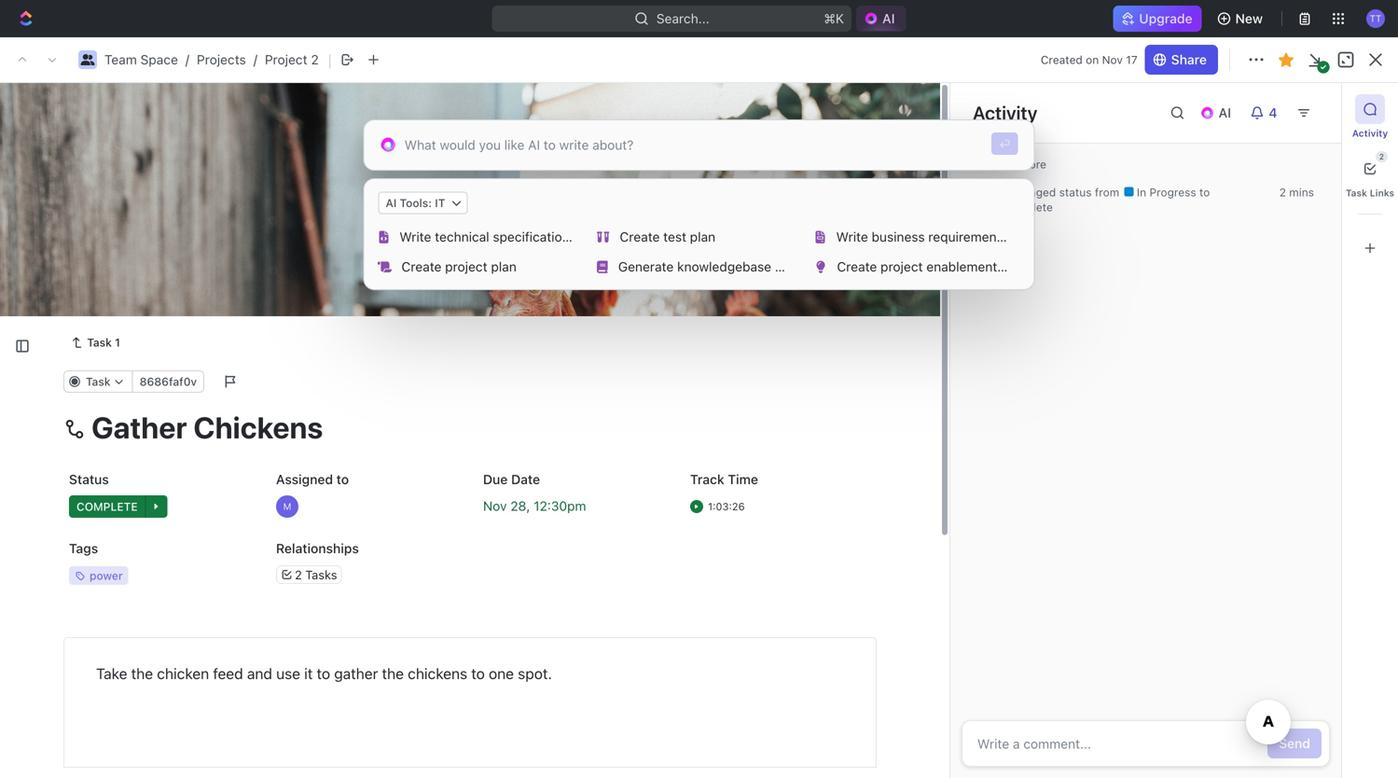 Task type: vqa. For each thing, say whether or not it's contained in the screenshot.
the Nov
yes



Task type: describe. For each thing, give the bounding box(es) containing it.
create test plan button
[[590, 222, 805, 252]]

search button
[[1079, 168, 1152, 194]]

assignees button
[[754, 215, 841, 237]]

doc for write technical specifications doc
[[580, 229, 603, 244]]

1 the from the left
[[131, 665, 153, 683]]

2 tasks
[[295, 568, 337, 582]]

write technical specifications doc button
[[372, 222, 603, 252]]

2 down technical at the left of page
[[445, 265, 452, 278]]

1 horizontal spatial add task
[[503, 265, 552, 278]]

time
[[728, 472, 758, 487]]

take the chicken feed and use it to gather the chickens to one spot.
[[96, 665, 552, 683]]

2 button
[[1356, 151, 1388, 184]]

test
[[664, 229, 687, 244]]

task 2 link
[[371, 352, 647, 379]]

project for enablement
[[881, 259, 923, 274]]

2 inside button
[[1380, 153, 1385, 161]]

1 horizontal spatial task 1 link
[[371, 319, 647, 346]]

inbox link
[[7, 122, 271, 152]]

task inside tab list
[[1346, 188, 1368, 198]]

to left one
[[471, 665, 485, 683]]

board link
[[344, 168, 385, 194]]

team inside sidebar 'navigation'
[[45, 363, 77, 379]]

created
[[1041, 53, 1083, 66]]

use
[[276, 665, 300, 683]]

create test plan
[[620, 229, 716, 244]]

mins
[[1290, 186, 1315, 199]]

docs
[[45, 161, 76, 176]]

upgrade
[[1140, 11, 1193, 26]]

1 share from the left
[[1172, 52, 1207, 67]]

1 vertical spatial in
[[348, 265, 360, 278]]

board
[[348, 173, 385, 188]]

projects inside team space / projects / project 2 |
[[197, 52, 246, 67]]

create project enablement doc
[[837, 259, 1024, 274]]

knowledgebase
[[677, 259, 772, 274]]

favorites
[[15, 272, 64, 285]]

changed status from
[[1008, 186, 1123, 199]]

1 horizontal spatial task 1
[[376, 325, 414, 340]]

status
[[1060, 186, 1092, 199]]

write business requirements doc button
[[808, 222, 1034, 252]]

requirements
[[929, 229, 1008, 244]]

nov
[[1102, 53, 1123, 66]]

⌘k
[[824, 11, 844, 26]]

tools:
[[400, 196, 432, 209]]

dashboards
[[45, 193, 117, 208]]

create for create project plan
[[402, 259, 442, 274]]

write for write business requirements doc
[[837, 229, 868, 244]]

8686faf0v button
[[132, 371, 204, 393]]

file code image
[[379, 231, 388, 243]]

⏎
[[999, 137, 1011, 150]]

dashboards link
[[7, 186, 271, 216]]

1 horizontal spatial add
[[503, 265, 525, 278]]

17
[[1126, 53, 1138, 66]]

send
[[1279, 736, 1311, 751]]

to right assigned
[[337, 472, 349, 487]]

search...
[[657, 11, 710, 26]]

0 horizontal spatial 1
[[115, 336, 120, 349]]

one
[[489, 665, 514, 683]]

0 vertical spatial projects link
[[197, 52, 246, 67]]

links
[[1370, 188, 1395, 198]]

activity inside task sidebar navigation tab list
[[1353, 128, 1389, 139]]

progress inside task sidebar content section
[[1150, 186, 1197, 199]]

technical
[[435, 229, 490, 244]]

8686faf0v
[[140, 375, 197, 388]]

2 the from the left
[[382, 665, 404, 683]]

2 share from the left
[[1174, 52, 1210, 67]]

due date
[[483, 472, 540, 487]]

automations button
[[1229, 46, 1326, 74]]

tags
[[69, 541, 98, 556]]

team space / projects / project 2 |
[[104, 50, 332, 69]]

due
[[483, 472, 508, 487]]

tree inside sidebar 'navigation'
[[7, 325, 271, 577]]

add for the topmost add task button
[[1264, 120, 1288, 135]]

spaces
[[15, 303, 54, 316]]

assignees
[[778, 220, 833, 233]]

hide button
[[1155, 168, 1212, 194]]

user group image
[[296, 55, 308, 64]]

Edit task name text field
[[63, 410, 877, 445]]

relationships
[[276, 541, 359, 556]]

2 share button from the left
[[1163, 45, 1221, 75]]

2 mins
[[1280, 186, 1315, 199]]

business
[[872, 229, 925, 244]]

calendar
[[476, 173, 532, 188]]

list
[[419, 173, 441, 188]]

on
[[1086, 53, 1099, 66]]

hide inside hide dropdown button
[[1178, 173, 1206, 188]]

0 vertical spatial team space
[[313, 52, 387, 67]]

ai tools: it button
[[378, 192, 468, 214]]

0 horizontal spatial task 1 link
[[63, 331, 128, 354]]

2 horizontal spatial space
[[350, 52, 387, 67]]

enablement
[[927, 259, 998, 274]]

Search tasks... text field
[[1166, 212, 1353, 240]]

2 inside team space / projects / project 2 |
[[311, 52, 319, 67]]

tasks
[[305, 568, 337, 582]]

generate
[[618, 259, 674, 274]]

article
[[775, 259, 813, 274]]

create for create project enablement doc
[[837, 259, 877, 274]]

feed
[[213, 665, 243, 683]]

table link
[[562, 168, 599, 194]]

spot.
[[518, 665, 552, 683]]

projects inside sidebar 'navigation'
[[56, 395, 105, 411]]

create project plan
[[402, 259, 517, 274]]

to inside to complete
[[1200, 186, 1210, 199]]

doc for write business requirements doc
[[1012, 229, 1034, 244]]

assigned
[[276, 472, 333, 487]]

inbox
[[45, 129, 77, 145]]

docs link
[[7, 154, 271, 184]]



Task type: locate. For each thing, give the bounding box(es) containing it.
activity
[[973, 102, 1038, 124], [1353, 128, 1389, 139]]

0 horizontal spatial /
[[186, 52, 189, 67]]

add task button
[[1253, 113, 1331, 143], [481, 260, 560, 282], [368, 387, 439, 409]]

write right file invoice "icon"
[[837, 229, 868, 244]]

1 vertical spatial add
[[503, 265, 525, 278]]

track
[[690, 472, 725, 487]]

to left customize 'button'
[[1200, 186, 1210, 199]]

add task
[[1264, 120, 1320, 135], [503, 265, 552, 278], [376, 390, 431, 406]]

add up customize
[[1264, 120, 1288, 135]]

add
[[1264, 120, 1288, 135], [503, 265, 525, 278], [376, 390, 400, 406]]

2 vertical spatial add task
[[376, 390, 431, 406]]

add task up customize
[[1264, 120, 1320, 135]]

task sidebar navigation tab list
[[1346, 94, 1395, 263]]

home link
[[7, 91, 271, 120]]

add down write technical specifications doc
[[503, 265, 525, 278]]

customize button
[[1216, 168, 1311, 194]]

hide right search
[[1178, 173, 1206, 188]]

in left scroll image
[[348, 265, 360, 278]]

new
[[1236, 11, 1263, 26]]

ai
[[386, 196, 397, 209]]

send button
[[1268, 729, 1322, 759]]

1 horizontal spatial projects
[[197, 52, 246, 67]]

changed
[[1011, 186, 1056, 199]]

write business requirements doc
[[837, 229, 1034, 244]]

2 left tasks
[[295, 568, 302, 582]]

complete
[[1002, 201, 1053, 214]]

2 horizontal spatial add task button
[[1253, 113, 1331, 143]]

1 horizontal spatial team
[[104, 52, 137, 67]]

vials image
[[597, 231, 609, 243]]

0 vertical spatial add
[[1264, 120, 1288, 135]]

user group image
[[81, 54, 95, 65]]

2 inside task sidebar content section
[[1280, 186, 1287, 199]]

space inside team space / projects / project 2 |
[[141, 52, 178, 67]]

add task down the specifications
[[503, 265, 552, 278]]

doc down the complete
[[1012, 229, 1034, 244]]

2 vertical spatial add task button
[[368, 387, 439, 409]]

from
[[1095, 186, 1120, 199]]

add task down task 2
[[376, 390, 431, 406]]

0 horizontal spatial hide
[[968, 220, 993, 233]]

1 vertical spatial plan
[[491, 259, 517, 274]]

2 up 'edit task name' text box
[[408, 357, 416, 373]]

1 vertical spatial activity
[[1353, 128, 1389, 139]]

/ up home link
[[186, 52, 189, 67]]

0 horizontal spatial plan
[[491, 259, 517, 274]]

0 horizontal spatial progress
[[363, 265, 423, 278]]

1 horizontal spatial the
[[382, 665, 404, 683]]

hide button
[[961, 215, 1001, 237]]

1 vertical spatial hide
[[968, 220, 993, 233]]

1 vertical spatial project
[[324, 111, 408, 142]]

2 write from the left
[[837, 229, 868, 244]]

plan right test on the top
[[690, 229, 716, 244]]

2 horizontal spatial team
[[313, 52, 346, 67]]

0 vertical spatial hide
[[1178, 173, 1206, 188]]

tree containing team space
[[7, 325, 271, 577]]

gather
[[334, 665, 378, 683]]

chickens
[[408, 665, 468, 683]]

2 horizontal spatial add
[[1264, 120, 1288, 135]]

tree
[[7, 325, 271, 577]]

date
[[511, 472, 540, 487]]

What would you like AI to write about? text field
[[405, 135, 975, 155]]

0 horizontal spatial project
[[445, 259, 488, 274]]

add for the leftmost add task button
[[376, 390, 400, 406]]

in progress inside task sidebar content section
[[1134, 186, 1200, 199]]

list link
[[415, 168, 441, 194]]

0 vertical spatial project
[[265, 52, 308, 67]]

space inside sidebar 'navigation'
[[81, 363, 118, 379]]

1 vertical spatial progress
[[363, 265, 423, 278]]

/
[[186, 52, 189, 67], [254, 52, 257, 67]]

|
[[328, 50, 332, 69]]

1 horizontal spatial create
[[620, 229, 660, 244]]

task 1 link down favorites button
[[63, 331, 128, 354]]

1 write from the left
[[400, 229, 431, 244]]

progress
[[1150, 186, 1197, 199], [363, 265, 423, 278]]

task 2
[[376, 357, 416, 373]]

team inside team space / projects / project 2 |
[[104, 52, 137, 67]]

team space inside sidebar 'navigation'
[[45, 363, 118, 379]]

0 horizontal spatial in
[[348, 265, 360, 278]]

task 1 link
[[371, 319, 647, 346], [63, 331, 128, 354]]

1 horizontal spatial in progress
[[1134, 186, 1200, 199]]

team space right user group icon
[[313, 52, 387, 67]]

in inside task sidebar content section
[[1137, 186, 1147, 199]]

create right scroll image
[[402, 259, 442, 274]]

task sidebar content section
[[950, 83, 1342, 778]]

in
[[1137, 186, 1147, 199], [348, 265, 360, 278]]

projects up status
[[56, 395, 105, 411]]

task 1 link up task 2 link
[[371, 319, 647, 346]]

2 project from the left
[[881, 259, 923, 274]]

progress down file code image
[[363, 265, 423, 278]]

1 horizontal spatial /
[[254, 52, 257, 67]]

automations
[[1239, 52, 1316, 67]]

1 vertical spatial projects link
[[56, 388, 218, 418]]

space right |
[[350, 52, 387, 67]]

2 up links
[[1380, 153, 1385, 161]]

0 vertical spatial plan
[[690, 229, 716, 244]]

hide inside hide button
[[968, 220, 993, 233]]

lightbulb image
[[816, 261, 826, 273]]

1 horizontal spatial hide
[[1178, 173, 1206, 188]]

2 / from the left
[[254, 52, 257, 67]]

2 left the "mins"
[[1280, 186, 1287, 199]]

2 vertical spatial add
[[376, 390, 400, 406]]

activity up '⏎' button
[[973, 102, 1038, 124]]

1 horizontal spatial add task button
[[481, 260, 560, 282]]

create
[[620, 229, 660, 244], [402, 259, 442, 274], [837, 259, 877, 274]]

the right take
[[131, 665, 153, 683]]

project inside team space / projects / project 2 |
[[265, 52, 308, 67]]

1 horizontal spatial space
[[141, 52, 178, 67]]

project 2
[[324, 111, 435, 142]]

2 up list link
[[413, 111, 429, 142]]

plan for create project plan
[[491, 259, 517, 274]]

create project enablement doc button
[[808, 252, 1024, 282]]

1 vertical spatial add task
[[503, 265, 552, 278]]

chicken
[[157, 665, 209, 683]]

0 horizontal spatial task 1
[[87, 336, 120, 349]]

book image
[[597, 261, 608, 273]]

team right user group icon
[[313, 52, 346, 67]]

doc up book image
[[580, 229, 603, 244]]

project left |
[[265, 52, 308, 67]]

task links
[[1346, 188, 1395, 198]]

1 horizontal spatial project
[[324, 111, 408, 142]]

search
[[1103, 173, 1146, 188]]

add task button down the specifications
[[481, 260, 560, 282]]

progress right search
[[1150, 186, 1197, 199]]

team right user group image
[[104, 52, 137, 67]]

0 horizontal spatial add
[[376, 390, 400, 406]]

invite
[[45, 752, 77, 767]]

space left 8686faf0v
[[81, 363, 118, 379]]

write right file code image
[[400, 229, 431, 244]]

ai tools: it button
[[378, 192, 468, 214]]

0 vertical spatial in progress
[[1134, 186, 1200, 199]]

team down spaces
[[45, 363, 77, 379]]

share button
[[1145, 45, 1219, 75], [1163, 45, 1221, 75]]

space
[[141, 52, 178, 67], [350, 52, 387, 67], [81, 363, 118, 379]]

1 vertical spatial add task button
[[481, 260, 560, 282]]

1 horizontal spatial 1
[[408, 325, 414, 340]]

1 project from the left
[[445, 259, 488, 274]]

1 horizontal spatial progress
[[1150, 186, 1197, 199]]

in progress
[[1134, 186, 1200, 199], [348, 265, 423, 278]]

plan for create test plan
[[690, 229, 716, 244]]

projects link up status
[[56, 388, 218, 418]]

write technical specifications doc
[[400, 229, 603, 244]]

it
[[304, 665, 313, 683]]

1 vertical spatial team space
[[45, 363, 118, 379]]

take
[[96, 665, 127, 683]]

1 horizontal spatial team space
[[313, 52, 387, 67]]

task
[[1292, 120, 1320, 135], [1346, 188, 1368, 198], [528, 265, 552, 278], [376, 325, 404, 340], [87, 336, 112, 349], [376, 357, 404, 373], [404, 390, 431, 406]]

generate knowledgebase article button
[[590, 252, 813, 282]]

assigned to
[[276, 472, 349, 487]]

project for plan
[[445, 259, 488, 274]]

add task button up customize
[[1253, 113, 1331, 143]]

project
[[265, 52, 308, 67], [324, 111, 408, 142]]

create project plan button
[[372, 252, 586, 282]]

write
[[400, 229, 431, 244], [837, 229, 868, 244]]

1 share button from the left
[[1145, 45, 1219, 75]]

add task for the topmost add task button
[[1264, 120, 1320, 135]]

gantt link
[[630, 168, 668, 194]]

project 2 link
[[265, 52, 319, 67]]

create right lightbulb image
[[837, 259, 877, 274]]

status
[[69, 472, 109, 487]]

0 horizontal spatial team
[[45, 363, 77, 379]]

project down technical at the left of page
[[445, 259, 488, 274]]

hide up 'enablement'
[[968, 220, 993, 233]]

in progress right from at the top right of page
[[1134, 186, 1200, 199]]

0 horizontal spatial add task
[[376, 390, 431, 406]]

0 vertical spatial add task button
[[1253, 113, 1331, 143]]

project
[[445, 259, 488, 274], [881, 259, 923, 274]]

the
[[131, 665, 153, 683], [382, 665, 404, 683]]

0 vertical spatial add task
[[1264, 120, 1320, 135]]

file invoice image
[[816, 231, 825, 243]]

1 vertical spatial in progress
[[348, 265, 423, 278]]

the right 'gather'
[[382, 665, 404, 683]]

add down task 2
[[376, 390, 400, 406]]

2 right user group icon
[[311, 52, 319, 67]]

it
[[435, 196, 445, 209]]

projects link left project 2 link
[[197, 52, 246, 67]]

scroll image
[[378, 261, 392, 273]]

0 vertical spatial activity
[[973, 102, 1038, 124]]

doc for create project enablement doc
[[1001, 259, 1024, 274]]

1 / from the left
[[186, 52, 189, 67]]

to complete
[[999, 186, 1210, 214]]

0 horizontal spatial projects
[[56, 395, 105, 411]]

task 1
[[376, 325, 414, 340], [87, 336, 120, 349]]

0 vertical spatial progress
[[1150, 186, 1197, 199]]

0 horizontal spatial in progress
[[348, 265, 423, 278]]

2 horizontal spatial add task
[[1264, 120, 1320, 135]]

in right from at the top right of page
[[1137, 186, 1147, 199]]

1 horizontal spatial activity
[[1353, 128, 1389, 139]]

specifications
[[493, 229, 576, 244]]

create for create test plan
[[620, 229, 660, 244]]

project down business
[[881, 259, 923, 274]]

0 horizontal spatial space
[[81, 363, 118, 379]]

table
[[566, 173, 599, 188]]

space up home link
[[141, 52, 178, 67]]

1 vertical spatial projects
[[56, 395, 105, 411]]

1 horizontal spatial project
[[881, 259, 923, 274]]

calendar link
[[472, 168, 532, 194]]

favorites button
[[7, 267, 83, 289]]

0 vertical spatial in
[[1137, 186, 1147, 199]]

plan
[[690, 229, 716, 244], [491, 259, 517, 274]]

upgrade link
[[1113, 6, 1202, 32]]

plan down write technical specifications doc
[[491, 259, 517, 274]]

to right it
[[317, 665, 330, 683]]

2 horizontal spatial create
[[837, 259, 877, 274]]

1 horizontal spatial write
[[837, 229, 868, 244]]

0 horizontal spatial activity
[[973, 102, 1038, 124]]

ai tools: it
[[386, 196, 445, 209]]

write for write technical specifications doc
[[400, 229, 431, 244]]

0 horizontal spatial create
[[402, 259, 442, 274]]

project up board
[[324, 111, 408, 142]]

0 horizontal spatial project
[[265, 52, 308, 67]]

sidebar navigation
[[0, 37, 279, 778]]

activity inside task sidebar content section
[[973, 102, 1038, 124]]

track time
[[690, 472, 758, 487]]

0 horizontal spatial the
[[131, 665, 153, 683]]

add task for the leftmost add task button
[[376, 390, 431, 406]]

projects link
[[197, 52, 246, 67], [56, 388, 218, 418]]

⏎ button
[[992, 132, 1018, 155]]

doc right 'enablement'
[[1001, 259, 1024, 274]]

/ left project 2 link
[[254, 52, 257, 67]]

team space down spaces
[[45, 363, 118, 379]]

2
[[311, 52, 319, 67], [413, 111, 429, 142], [1380, 153, 1385, 161], [1280, 186, 1287, 199], [445, 265, 452, 278], [408, 357, 416, 373], [295, 568, 302, 582]]

home
[[45, 98, 80, 113]]

0 horizontal spatial team space
[[45, 363, 118, 379]]

add task button down task 2
[[368, 387, 439, 409]]

projects left project 2 link
[[197, 52, 246, 67]]

in progress down file code image
[[348, 265, 423, 278]]

generate knowledgebase article
[[618, 259, 813, 274]]

0 vertical spatial projects
[[197, 52, 246, 67]]

activity up 2 button
[[1353, 128, 1389, 139]]

1 horizontal spatial plan
[[690, 229, 716, 244]]

0 horizontal spatial write
[[400, 229, 431, 244]]

0 horizontal spatial add task button
[[368, 387, 439, 409]]

new button
[[1210, 4, 1275, 34]]

gantt
[[634, 173, 668, 188]]

1 horizontal spatial in
[[1137, 186, 1147, 199]]

create up generate
[[620, 229, 660, 244]]



